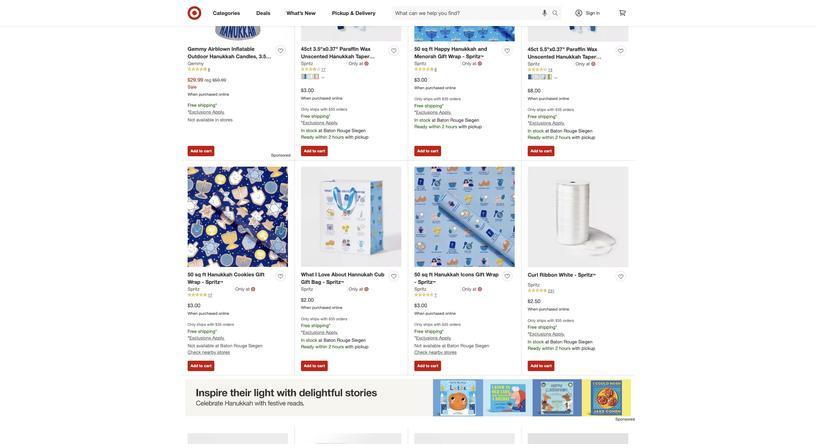 Task type: describe. For each thing, give the bounding box(es) containing it.
spritz™ inside 50 sq ft hanukkah icons gift wrap - spritz™
[[418, 279, 436, 286]]

¬ for 50 sq ft happy hanukkah and menorah gift wrap - spritz™
[[478, 60, 483, 67]]

online for 50 sq ft happy hanukkah and menorah gift wrap - spritz™
[[446, 85, 456, 90]]

orders for 45ct 5.5"x0.37" paraffin wax unscented hanukkah taper candle - spritz™
[[563, 107, 575, 112]]

5.5"x0.37"
[[540, 46, 565, 52]]

0 horizontal spatial sponsored
[[271, 153, 291, 158]]

cart for 50 sq ft happy hanukkah and menorah gift wrap - spritz™
[[431, 149, 439, 154]]

delivery
[[356, 10, 376, 16]]

45ct for 45ct 3.5"x0.37" paraffin wax unscented hanukkah taper candle - spritz™
[[301, 46, 312, 52]]

what's new
[[287, 10, 316, 16]]

pickup & delivery
[[332, 10, 376, 16]]

when for 50 sq ft hanukkah icons gift wrap - spritz™
[[415, 311, 425, 316]]

in for what i love about hannukah cub gift bag - spritz™
[[301, 338, 305, 343]]

siegen for curl ribbon white - spritz™
[[579, 339, 593, 345]]

curl ribbon white - spritz™
[[528, 272, 596, 278]]

baton for curl ribbon white - spritz™
[[551, 339, 563, 345]]

sign in link
[[570, 6, 611, 20]]

i
[[316, 272, 317, 278]]

only ships with $35 orders free shipping * * exclusions apply. in stock at  baton rouge siegen ready within 2 hours with pickup for 45ct 3.5"x0.37" paraffin wax unscented hanukkah taper candle - spritz™
[[301, 107, 369, 140]]

¬ for what i love about hannukah cub gift bag - spritz™
[[365, 286, 369, 293]]

ribbon
[[540, 272, 558, 278]]

$8.00
[[528, 87, 541, 94]]

free inside free shipping * * exclusions apply. not available in stores
[[188, 103, 197, 108]]

blue | silver image
[[541, 74, 546, 80]]

outdoor
[[188, 53, 208, 60]]

gift inside 50 sq ft hanukkah icons gift wrap - spritz™
[[476, 272, 485, 278]]

within for 45ct 3.5"x0.37" paraffin wax unscented hanukkah taper candle - spritz™
[[316, 134, 328, 140]]

unscented for 5.5"x0.37"
[[528, 53, 555, 60]]

about
[[332, 272, 347, 278]]

$50.99
[[213, 77, 226, 83]]

What can we help you find? suggestions appear below search field
[[392, 6, 554, 20]]

50 for 50 sq ft hanukkah cookies gift wrap - spritz™
[[188, 272, 194, 278]]

45ct 5.5"x0.37" paraffin wax unscented hanukkah taper candle - spritz™
[[528, 46, 598, 67]]

sq for 50 sq ft hanukkah cookies gift wrap - spritz™
[[195, 272, 201, 278]]

sign in
[[587, 10, 600, 16]]

7 link
[[415, 293, 515, 298]]

cart for curl ribbon white - spritz™
[[545, 364, 552, 369]]

exclusions for 50 sq ft hanukkah icons gift wrap - spritz™
[[416, 336, 438, 341]]

3.5
[[259, 53, 266, 60]]

2 for 50 sq ft happy hanukkah and menorah gift wrap - spritz™
[[442, 124, 445, 130]]

add to cart button for 50 sq ft happy hanukkah and menorah gift wrap - spritz™
[[415, 146, 442, 157]]

deals
[[257, 10, 271, 16]]

- inside the 45ct 5.5"x0.37" paraffin wax unscented hanukkah taper candle - spritz™
[[547, 61, 549, 67]]

only ships with $35 orders free shipping * * exclusions apply. in stock at  baton rouge siegen ready within 2 hours with pickup for what i love about hannukah cub gift bag - spritz™
[[301, 317, 369, 350]]

assorted blues image for 45ct 3.5"x0.37" paraffin wax unscented hanukkah taper candle - spritz™
[[302, 74, 307, 79]]

all colors element for $8.00
[[555, 76, 558, 80]]

nearby for 50 sq ft hanukkah cookies gift wrap - spritz™
[[202, 350, 216, 356]]

sq for 50 sq ft happy hanukkah and menorah gift wrap - spritz™
[[422, 46, 428, 52]]

ft inside gemmy airblown inflatable outdoor hanukkah candles, 3.5 ft tall, multicolored
[[268, 53, 272, 60]]

17 link for wax
[[301, 67, 402, 72]]

nearby for 50 sq ft hanukkah icons gift wrap - spritz™
[[429, 350, 443, 356]]

only ships with $35 orders free shipping * * exclusions apply. in stock at  baton rouge siegen ready within 2 hours with pickup for 50 sq ft happy hanukkah and menorah gift wrap - spritz™
[[415, 97, 482, 130]]

add to cart for 50 sq ft happy hanukkah and menorah gift wrap - spritz™
[[418, 149, 439, 154]]

stock for 50 sq ft happy hanukkah and menorah gift wrap - spritz™
[[420, 118, 431, 123]]

2 for curl ribbon white - spritz™
[[556, 346, 558, 351]]

gift inside 50 sq ft happy hanukkah and menorah gift wrap - spritz™
[[438, 53, 447, 60]]

hannukah
[[348, 272, 373, 278]]

add to cart for 50 sq ft hanukkah icons gift wrap - spritz™
[[418, 364, 439, 369]]

shipping for 45ct 3.5"x0.37" paraffin wax unscented hanukkah taper candle - spritz™
[[312, 113, 329, 119]]

candle for 45ct 3.5"x0.37" paraffin wax unscented hanukkah taper candle - spritz™
[[301, 61, 319, 67]]

$35 for curl ribbon white - spritz™
[[556, 319, 562, 323]]

$3.00 when purchased online for 50 sq ft hanukkah cookies gift wrap - spritz™
[[188, 303, 229, 316]]

airblown
[[208, 46, 230, 52]]

online for 50 sq ft hanukkah cookies gift wrap - spritz™
[[219, 311, 229, 316]]

$3.00 when purchased online for 50 sq ft happy hanukkah and menorah gift wrap - spritz™
[[415, 77, 456, 90]]

ships for 50 sq ft happy hanukkah and menorah gift wrap - spritz™
[[424, 97, 433, 102]]

$8.00 when purchased online
[[528, 87, 570, 101]]

hanukkah inside 50 sq ft hanukkah cookies gift wrap - spritz™
[[208, 272, 233, 278]]

all colors image
[[555, 77, 558, 80]]

spritz™ inside 45ct 3.5"x0.37" paraffin wax unscented hanukkah taper candle - spritz™
[[324, 61, 341, 67]]

spritz for 45ct 5.5"x0.37" paraffin wax unscented hanukkah taper candle - spritz™
[[528, 61, 540, 66]]

siegen for 45ct 3.5"x0.37" paraffin wax unscented hanukkah taper candle - spritz™
[[352, 128, 366, 134]]

hanukkah inside gemmy airblown inflatable outdoor hanukkah candles, 3.5 ft tall, multicolored
[[210, 53, 235, 60]]

free shipping * * exclusions apply. not available in stores
[[188, 103, 233, 123]]

&
[[351, 10, 354, 16]]

8 link for -
[[415, 67, 515, 72]]

deals link
[[251, 6, 279, 20]]

$35 for 50 sq ft hanukkah icons gift wrap - spritz™
[[443, 323, 449, 328]]

to for 50 sq ft hanukkah cookies gift wrap - spritz™
[[199, 364, 203, 369]]

what i love about hannukah cub gift bag - spritz™ link
[[301, 271, 386, 286]]

what's
[[287, 10, 304, 16]]

categories
[[213, 10, 240, 16]]

45ct 5.5"x0.37" paraffin wax unscented hanukkah taper candle - spritz™ link
[[528, 46, 614, 67]]

white image
[[535, 74, 540, 80]]

free for 45ct 5.5"x0.37" paraffin wax unscented hanukkah taper candle - spritz™
[[528, 114, 537, 119]]

new
[[305, 10, 316, 16]]

50 sq ft hanukkah cookies gift wrap - spritz™
[[188, 272, 265, 286]]

purchased for 50 sq ft hanukkah cookies gift wrap - spritz™
[[199, 311, 218, 316]]

spritz for 50 sq ft hanukkah cookies gift wrap - spritz™
[[188, 287, 200, 292]]

1 horizontal spatial multicolor image
[[547, 74, 552, 80]]

hanukkah inside 50 sq ft happy hanukkah and menorah gift wrap - spritz™
[[452, 46, 477, 52]]

shipping for what i love about hannukah cub gift bag - spritz™
[[312, 323, 329, 329]]

$29.99
[[188, 77, 203, 83]]

ft for 50 sq ft hanukkah cookies gift wrap - spritz™
[[203, 272, 206, 278]]

reg
[[205, 77, 211, 83]]

online for 45ct 3.5"x0.37" paraffin wax unscented hanukkah taper candle - spritz™
[[332, 96, 343, 101]]

menorah
[[415, 53, 437, 60]]

8 link for multicolored
[[188, 67, 288, 72]]

sale
[[188, 84, 197, 90]]

candle for 45ct 5.5"x0.37" paraffin wax unscented hanukkah taper candle - spritz™
[[528, 61, 546, 67]]

pickup for 45ct 3.5"x0.37" paraffin wax unscented hanukkah taper candle - spritz™
[[355, 134, 369, 140]]

rouge for 45ct 3.5"x0.37" paraffin wax unscented hanukkah taper candle - spritz™
[[337, 128, 351, 134]]

baton for 50 sq ft hanukkah cookies gift wrap - spritz™
[[221, 344, 233, 349]]

cart for gemmy airblown inflatable outdoor hanukkah candles, 3.5 ft tall, multicolored
[[204, 149, 212, 154]]

$35 for 50 sq ft happy hanukkah and menorah gift wrap - spritz™
[[443, 97, 449, 102]]

$2.00
[[301, 297, 314, 303]]

$35 for what i love about hannukah cub gift bag - spritz™
[[329, 317, 335, 322]]

$3.00 for 45ct 3.5"x0.37" paraffin wax unscented hanukkah taper candle - spritz™
[[301, 87, 314, 94]]

45ct 3.5"x0.37" paraffin wax unscented hanukkah taper candle - spritz™
[[301, 46, 371, 67]]

- inside 50 sq ft hanukkah cookies gift wrap - spritz™
[[202, 279, 204, 286]]

to for gemmy airblown inflatable outdoor hanukkah candles, 3.5 ft tall, multicolored
[[199, 149, 203, 154]]

categories link
[[208, 6, 248, 20]]

stock for 45ct 5.5"x0.37" paraffin wax unscented hanukkah taper candle - spritz™
[[533, 128, 544, 134]]

50 sq ft hanukkah icons gift wrap - spritz™ link
[[415, 271, 500, 286]]

$2.50 when purchased online
[[528, 298, 570, 312]]

50 sq ft hanukkah cookies gift wrap - spritz™ link
[[188, 271, 273, 286]]

¬ for 50 sq ft hanukkah cookies gift wrap - spritz™
[[251, 286, 256, 293]]

wax for 45ct 3.5"x0.37" paraffin wax unscented hanukkah taper candle - spritz™
[[361, 46, 371, 52]]

check for 50 sq ft hanukkah icons gift wrap - spritz™
[[415, 350, 428, 356]]

spritz for 50 sq ft hanukkah icons gift wrap - spritz™
[[415, 287, 427, 292]]

search button
[[550, 6, 565, 22]]

orders for 50 sq ft hanukkah icons gift wrap - spritz™
[[450, 323, 461, 328]]

exclusions for 45ct 3.5"x0.37" paraffin wax unscented hanukkah taper candle - spritz™
[[303, 120, 325, 126]]

231
[[549, 289, 555, 294]]

not inside free shipping * * exclusions apply. not available in stores
[[188, 117, 195, 123]]

assorted blues image for 45ct 5.5"x0.37" paraffin wax unscented hanukkah taper candle - spritz™
[[529, 74, 534, 80]]

love
[[319, 272, 330, 278]]

spritz link for 45ct 3.5"x0.37" paraffin wax unscented hanukkah taper candle - spritz™
[[301, 60, 348, 67]]

in inside free shipping * * exclusions apply. not available in stores
[[215, 117, 219, 123]]

not for 50 sq ft hanukkah icons gift wrap - spritz™
[[415, 344, 422, 349]]

$2.50
[[528, 298, 541, 305]]

50 sq ft happy hanukkah and menorah gift wrap - spritz™
[[415, 46, 488, 60]]

unscented for 3.5"x0.37"
[[301, 53, 328, 60]]

within for 50 sq ft happy hanukkah and menorah gift wrap - spritz™
[[429, 124, 441, 130]]

spritz™ inside the 45ct 5.5"x0.37" paraffin wax unscented hanukkah taper candle - spritz™
[[551, 61, 568, 67]]

wrap inside 50 sq ft happy hanukkah and menorah gift wrap - spritz™
[[449, 53, 461, 60]]

inflatable
[[232, 46, 255, 52]]

add to cart for 50 sq ft hanukkah cookies gift wrap - spritz™
[[191, 364, 212, 369]]

exclusions for 50 sq ft hanukkah cookies gift wrap - spritz™
[[189, 336, 211, 341]]

gift inside 'what i love about hannukah cub gift bag - spritz™'
[[301, 279, 310, 286]]

gemmy for gemmy
[[188, 61, 204, 66]]

$3.00 when purchased online for 45ct 3.5"x0.37" paraffin wax unscented hanukkah taper candle - spritz™
[[301, 87, 343, 101]]

gemmy airblown inflatable outdoor hanukkah candles, 3.5 ft tall, multicolored
[[188, 46, 272, 67]]

only at ¬ for 45ct 5.5"x0.37" paraffin wax unscented hanukkah taper candle - spritz™
[[576, 61, 596, 67]]

rouge for what i love about hannukah cub gift bag - spritz™
[[337, 338, 351, 343]]

white image
[[308, 74, 313, 79]]

taper for 45ct 5.5"x0.37" paraffin wax unscented hanukkah taper candle - spritz™
[[583, 53, 597, 60]]

and
[[478, 46, 488, 52]]

1 horizontal spatial in
[[597, 10, 600, 16]]



Task type: locate. For each thing, give the bounding box(es) containing it.
spritz™ inside 'what i love about hannukah cub gift bag - spritz™'
[[327, 279, 344, 286]]

online inside "$29.99 reg $50.99 sale when purchased online"
[[219, 92, 229, 97]]

spritz™
[[466, 53, 484, 60], [324, 61, 341, 67], [551, 61, 568, 67], [579, 272, 596, 278], [206, 279, 223, 286], [327, 279, 344, 286], [418, 279, 436, 286]]

exclusions inside free shipping * * exclusions apply. not available in stores
[[189, 109, 211, 115]]

1 horizontal spatial unscented
[[528, 53, 555, 60]]

1 horizontal spatial sponsored
[[616, 417, 635, 422]]

sponsored
[[271, 153, 291, 158], [616, 417, 635, 422]]

2 for 45ct 5.5"x0.37" paraffin wax unscented hanukkah taper candle - spritz™
[[556, 135, 558, 140]]

50 sq ft hanukkah icons gift wrap - spritz™
[[415, 272, 499, 286]]

rouge for curl ribbon white - spritz™
[[564, 339, 578, 345]]

1 check nearby stores button from the left
[[188, 350, 230, 356]]

happy
[[435, 46, 450, 52]]

0 horizontal spatial nearby
[[202, 350, 216, 356]]

add for 50 sq ft hanukkah cookies gift wrap - spritz™
[[191, 364, 198, 369]]

0 horizontal spatial 45ct
[[301, 46, 312, 52]]

- inside 50 sq ft hanukkah icons gift wrap - spritz™
[[415, 279, 417, 286]]

paraffin up 13 link
[[567, 46, 586, 52]]

gemmy link
[[188, 60, 204, 67]]

check
[[188, 350, 201, 356], [415, 350, 428, 356]]

wrap
[[449, 53, 461, 60], [486, 272, 499, 278], [188, 279, 201, 286]]

ships for 50 sq ft hanukkah cookies gift wrap - spritz™
[[197, 323, 206, 328]]

50ct hanukkah peel & stick gift tags - spritz™ image
[[301, 434, 402, 445], [301, 434, 402, 445]]

gift down happy at the right top
[[438, 53, 447, 60]]

apply. for 45ct 5.5"x0.37" paraffin wax unscented hanukkah taper candle - spritz™
[[553, 120, 565, 126]]

multicolor image
[[314, 74, 319, 79], [547, 74, 552, 80]]

ft for 50 sq ft hanukkah icons gift wrap - spritz™
[[430, 272, 433, 278]]

13 link
[[528, 67, 629, 73]]

2 only ships with $35 orders free shipping * * exclusions apply. not available at baton rouge siegen check nearby stores from the left
[[415, 323, 490, 356]]

ft inside 50 sq ft happy hanukkah and menorah gift wrap - spritz™
[[430, 46, 433, 52]]

17 link
[[301, 67, 402, 72], [188, 293, 288, 298]]

nearby
[[202, 350, 216, 356], [429, 350, 443, 356]]

0 horizontal spatial unscented
[[301, 53, 328, 60]]

taper
[[356, 53, 370, 60], [583, 53, 597, 60]]

50 sq ft hanukkah icons gift wrap - spritz™ image
[[415, 167, 515, 268], [415, 167, 515, 268]]

cookies
[[234, 272, 254, 278]]

paraffin right the "3.5"x0.37""
[[340, 46, 359, 52]]

pickup
[[332, 10, 349, 16]]

ft inside 50 sq ft hanukkah icons gift wrap - spritz™
[[430, 272, 433, 278]]

paraffin inside the 45ct 5.5"x0.37" paraffin wax unscented hanukkah taper candle - spritz™
[[567, 46, 586, 52]]

17 up all colors image
[[322, 67, 326, 72]]

purchased for 45ct 5.5"x0.37" paraffin wax unscented hanukkah taper candle - spritz™
[[540, 96, 558, 101]]

gift right cookies
[[256, 272, 265, 278]]

when inside $8.00 when purchased online
[[528, 96, 538, 101]]

wrap inside 50 sq ft hanukkah cookies gift wrap - spritz™
[[188, 279, 201, 286]]

hanukkah down airblown
[[210, 53, 235, 60]]

at
[[360, 61, 363, 66], [473, 61, 477, 66], [587, 61, 591, 66], [432, 118, 436, 123], [319, 128, 323, 134], [546, 128, 550, 134], [246, 287, 250, 292], [360, 287, 363, 292], [473, 287, 477, 292], [319, 338, 323, 343], [546, 339, 550, 345], [215, 344, 219, 349], [442, 344, 446, 349]]

gemmy airblown inflatable outdoor hanukkah candles, 3.5 ft tall, multicolored image
[[188, 0, 288, 42], [188, 0, 288, 42]]

multicolored
[[199, 61, 230, 67]]

exclusions
[[189, 109, 211, 115], [416, 110, 438, 115], [303, 120, 325, 126], [530, 120, 552, 126], [303, 330, 325, 336], [530, 332, 552, 337], [189, 336, 211, 341], [416, 336, 438, 341]]

8
[[208, 67, 210, 72], [435, 67, 437, 72]]

add to cart for curl ribbon white - spritz™
[[531, 364, 552, 369]]

gemmy down outdoor
[[188, 61, 204, 66]]

free
[[188, 103, 197, 108], [415, 103, 424, 108], [301, 113, 310, 119], [528, 114, 537, 119], [301, 323, 310, 329], [528, 325, 537, 330], [188, 329, 197, 334], [415, 329, 424, 334]]

0 vertical spatial sponsored
[[271, 153, 291, 158]]

$35
[[443, 97, 449, 102], [329, 107, 335, 112], [556, 107, 562, 112], [329, 317, 335, 322], [556, 319, 562, 323], [216, 323, 222, 328], [443, 323, 449, 328]]

0 horizontal spatial taper
[[356, 53, 370, 60]]

45ct for 45ct 5.5"x0.37" paraffin wax unscented hanukkah taper candle - spritz™
[[528, 46, 539, 52]]

spritz
[[301, 61, 313, 66], [415, 61, 427, 66], [528, 61, 540, 66], [528, 282, 540, 288], [188, 287, 200, 292], [301, 287, 313, 292], [415, 287, 427, 292]]

spritz™ inside 50 sq ft happy hanukkah and menorah gift wrap - spritz™
[[466, 53, 484, 60]]

1 nearby from the left
[[202, 350, 216, 356]]

exclusions for 45ct 5.5"x0.37" paraffin wax unscented hanukkah taper candle - spritz™
[[530, 120, 552, 126]]

0 horizontal spatial check nearby stores button
[[188, 350, 230, 356]]

0 vertical spatial in
[[597, 10, 600, 16]]

3.5"x0.37"
[[313, 46, 338, 52]]

50 inside 50 sq ft happy hanukkah and menorah gift wrap - spritz™
[[415, 46, 421, 52]]

assorted blues image
[[302, 74, 307, 79], [529, 74, 534, 80]]

ships for what i love about hannukah cub gift bag - spritz™
[[310, 317, 320, 322]]

add for gemmy airblown inflatable outdoor hanukkah candles, 3.5 ft tall, multicolored
[[191, 149, 198, 154]]

spritz link up 7
[[415, 286, 461, 293]]

free for 50 sq ft happy hanukkah and menorah gift wrap - spritz™
[[415, 103, 424, 108]]

check nearby stores button for 50 sq ft hanukkah cookies gift wrap - spritz™
[[188, 350, 230, 356]]

1 horizontal spatial 8 link
[[415, 67, 515, 72]]

0 vertical spatial 17 link
[[301, 67, 402, 72]]

online inside $2.50 when purchased online
[[559, 307, 570, 312]]

wax inside 45ct 3.5"x0.37" paraffin wax unscented hanukkah taper candle - spritz™
[[361, 46, 371, 52]]

45ct 5.5"x0.37" paraffin wax unscented hanukkah taper candle - spritz™ image
[[528, 0, 629, 42], [528, 0, 629, 42]]

to for 50 sq ft hanukkah icons gift wrap - spritz™
[[426, 364, 430, 369]]

check nearby stores button
[[188, 350, 230, 356], [415, 350, 457, 356]]

1 horizontal spatial paraffin
[[567, 46, 586, 52]]

hanukkah down the "3.5"x0.37""
[[330, 53, 355, 60]]

gift
[[438, 53, 447, 60], [256, 272, 265, 278], [476, 272, 485, 278], [301, 279, 310, 286]]

all colors element
[[322, 76, 324, 79], [555, 76, 558, 80]]

only at ¬ for 50 sq ft happy hanukkah and menorah gift wrap - spritz™
[[462, 60, 483, 67]]

white
[[559, 272, 574, 278]]

gemmy up outdoor
[[188, 46, 207, 52]]

2 check nearby stores button from the left
[[415, 350, 457, 356]]

baton
[[437, 118, 450, 123], [324, 128, 336, 134], [551, 128, 563, 134], [324, 338, 336, 343], [551, 339, 563, 345], [221, 344, 233, 349], [448, 344, 460, 349]]

when inside $2.00 when purchased online
[[301, 306, 311, 311]]

2 8 link from the left
[[415, 67, 515, 72]]

orders
[[450, 97, 461, 102], [336, 107, 348, 112], [563, 107, 575, 112], [336, 317, 348, 322], [563, 319, 575, 323], [223, 323, 234, 328], [450, 323, 461, 328]]

purchased inside $8.00 when purchased online
[[540, 96, 558, 101]]

1 horizontal spatial check
[[415, 350, 428, 356]]

purchased inside $2.00 when purchased online
[[313, 306, 331, 311]]

hanukkah left cookies
[[208, 272, 233, 278]]

pickup & delivery link
[[327, 6, 384, 20]]

50 inside 50 sq ft hanukkah icons gift wrap - spritz™
[[415, 272, 421, 278]]

when
[[415, 85, 425, 90], [188, 92, 198, 97], [301, 96, 311, 101], [528, 96, 538, 101], [301, 306, 311, 311], [528, 307, 538, 312], [188, 311, 198, 316], [415, 311, 425, 316]]

shipping
[[198, 103, 216, 108], [425, 103, 443, 108], [312, 113, 329, 119], [539, 114, 556, 119], [312, 323, 329, 329], [539, 325, 556, 330], [198, 329, 216, 334], [425, 329, 443, 334]]

spritz link for 50 sq ft hanukkah cookies gift wrap - spritz™
[[188, 286, 234, 293]]

when for 50 sq ft happy hanukkah and menorah gift wrap - spritz™
[[415, 85, 425, 90]]

2 nearby from the left
[[429, 350, 443, 356]]

2 gemmy from the top
[[188, 61, 204, 66]]

when for 45ct 3.5"x0.37" paraffin wax unscented hanukkah taper candle - spritz™
[[301, 96, 311, 101]]

spritz™ inside 50 sq ft hanukkah cookies gift wrap - spritz™
[[206, 279, 223, 286]]

17 link up all colors image
[[301, 67, 402, 72]]

$35 for 50 sq ft hanukkah cookies gift wrap - spritz™
[[216, 323, 222, 328]]

0 vertical spatial wrap
[[449, 53, 461, 60]]

apply. for 50 sq ft happy hanukkah and menorah gift wrap - spritz™
[[440, 110, 452, 115]]

2 check from the left
[[415, 350, 428, 356]]

taper for 45ct 3.5"x0.37" paraffin wax unscented hanukkah taper candle - spritz™
[[356, 53, 370, 60]]

0 horizontal spatial 8
[[208, 67, 210, 72]]

baton for 45ct 3.5"x0.37" paraffin wax unscented hanukkah taper candle - spritz™
[[324, 128, 336, 134]]

24pc hanukkah dreidel game party kit - spritz™ image
[[415, 434, 515, 445], [415, 434, 515, 445]]

1 horizontal spatial all colors element
[[555, 76, 558, 80]]

0 horizontal spatial multicolor image
[[314, 74, 319, 79]]

50
[[415, 46, 421, 52], [188, 272, 194, 278], [415, 272, 421, 278]]

to for curl ribbon white - spritz™
[[540, 364, 544, 369]]

siegen
[[465, 118, 480, 123], [352, 128, 366, 134], [579, 128, 593, 134], [352, 338, 366, 343], [579, 339, 593, 345], [249, 344, 263, 349], [476, 344, 490, 349]]

17 down 50 sq ft hanukkah cookies gift wrap - spritz™
[[208, 293, 212, 298]]

available inside free shipping * * exclusions apply. not available in stores
[[196, 117, 214, 123]]

add for 50 sq ft happy hanukkah and menorah gift wrap - spritz™
[[418, 149, 425, 154]]

45ct 3.5"x0.37" paraffin wax unscented hanukkah taper candle - spritz™ link
[[301, 45, 386, 67]]

1 vertical spatial 17
[[208, 293, 212, 298]]

stores
[[220, 117, 233, 123], [218, 350, 230, 356], [445, 350, 457, 356]]

0 horizontal spatial 17 link
[[188, 293, 288, 298]]

purchased for 50 sq ft hanukkah icons gift wrap - spritz™
[[426, 311, 445, 316]]

stores for 50 sq ft hanukkah cookies gift wrap - spritz™
[[218, 350, 230, 356]]

spritz™ inside curl ribbon white - spritz™ link
[[579, 272, 596, 278]]

when for curl ribbon white - spritz™
[[528, 307, 538, 312]]

curl ribbon white - spritz™ link
[[528, 272, 596, 279]]

1 horizontal spatial wax
[[587, 46, 598, 52]]

all colors element right white image
[[322, 76, 324, 79]]

wrap inside 50 sq ft hanukkah icons gift wrap - spritz™
[[486, 272, 499, 278]]

1 only ships with $35 orders free shipping * * exclusions apply. not available at baton rouge siegen check nearby stores from the left
[[188, 323, 263, 356]]

exclusions apply. link for 50 sq ft hanukkah cookies gift wrap - spritz™
[[189, 336, 225, 341]]

ships for 45ct 3.5"x0.37" paraffin wax unscented hanukkah taper candle - spritz™
[[310, 107, 320, 112]]

when for 45ct 5.5"x0.37" paraffin wax unscented hanukkah taper candle - spritz™
[[528, 96, 538, 101]]

all colors element right blue | silver image
[[555, 76, 558, 80]]

when inside $2.50 when purchased online
[[528, 307, 538, 312]]

- inside 45ct 3.5"x0.37" paraffin wax unscented hanukkah taper candle - spritz™
[[320, 61, 322, 67]]

- inside 'what i love about hannukah cub gift bag - spritz™'
[[323, 279, 325, 286]]

to for 45ct 5.5"x0.37" paraffin wax unscented hanukkah taper candle - spritz™
[[540, 149, 544, 154]]

exclusions apply. link for 50 sq ft hanukkah icons gift wrap - spritz™
[[416, 336, 452, 341]]

50 sq ft happy hanukkah and menorah gift wrap - spritz™ link
[[415, 45, 500, 60]]

1 horizontal spatial 17 link
[[301, 67, 402, 72]]

purchased inside $2.50 when purchased online
[[540, 307, 558, 312]]

spritz link down menorah
[[415, 60, 461, 67]]

only at ¬ for 50 sq ft hanukkah icons gift wrap - spritz™
[[462, 286, 483, 293]]

available
[[196, 117, 214, 123], [196, 344, 214, 349], [423, 344, 441, 349]]

exclusions apply. link for what i love about hannukah cub gift bag - spritz™
[[303, 330, 338, 336]]

1 horizontal spatial 17
[[322, 67, 326, 72]]

multicolor image right white image
[[314, 74, 319, 79]]

apply. inside free shipping * * exclusions apply. not available in stores
[[213, 109, 225, 115]]

8ct hanukkah tissue paper - spritz™ image
[[188, 434, 288, 445], [188, 434, 288, 445]]

stock
[[420, 118, 431, 123], [306, 128, 317, 134], [533, 128, 544, 134], [306, 338, 317, 343], [533, 339, 544, 345]]

gemmy inside gemmy airblown inflatable outdoor hanukkah candles, 3.5 ft tall, multicolored
[[188, 46, 207, 52]]

0 horizontal spatial only ships with $35 orders free shipping * * exclusions apply. not available at baton rouge siegen check nearby stores
[[188, 323, 263, 356]]

spritz link up 13
[[528, 61, 575, 67]]

exclusions for what i love about hannukah cub gift bag - spritz™
[[303, 330, 325, 336]]

17 for -
[[322, 67, 326, 72]]

curl ribbon white - spritz™ image
[[528, 167, 629, 268], [528, 167, 629, 268]]

$3.00 when purchased online
[[415, 77, 456, 90], [301, 87, 343, 101], [188, 303, 229, 316], [415, 303, 456, 316]]

1 horizontal spatial nearby
[[429, 350, 443, 356]]

hanukkah
[[452, 46, 477, 52], [210, 53, 235, 60], [330, 53, 355, 60], [557, 53, 582, 60], [208, 272, 233, 278], [435, 272, 460, 278]]

$3.00 for 50 sq ft hanukkah cookies gift wrap - spritz™
[[188, 303, 201, 309]]

0 horizontal spatial in
[[215, 117, 219, 123]]

siegen for 50 sq ft hanukkah icons gift wrap - spritz™
[[476, 344, 490, 349]]

what i love about hannukah cub gift bag - spritz™
[[301, 272, 385, 286]]

45ct
[[301, 46, 312, 52], [528, 46, 539, 52]]

0 horizontal spatial 8 link
[[188, 67, 288, 72]]

0 horizontal spatial assorted blues image
[[302, 74, 307, 79]]

in for 45ct 5.5"x0.37" paraffin wax unscented hanukkah taper candle - spritz™
[[528, 128, 532, 134]]

only ships with $35 orders free shipping * * exclusions apply. not available at baton rouge siegen check nearby stores for icons
[[415, 323, 490, 356]]

orders for what i love about hannukah cub gift bag - spritz™
[[336, 317, 348, 322]]

17 link down 50 sq ft hanukkah cookies gift wrap - spritz™ link
[[188, 293, 288, 298]]

1 check from the left
[[188, 350, 201, 356]]

sq inside 50 sq ft hanukkah cookies gift wrap - spritz™
[[195, 272, 201, 278]]

2 vertical spatial wrap
[[188, 279, 201, 286]]

ships for 45ct 5.5"x0.37" paraffin wax unscented hanukkah taper candle - spritz™
[[537, 107, 547, 112]]

spritz link up all colors image
[[301, 60, 348, 67]]

0 vertical spatial 17
[[322, 67, 326, 72]]

search
[[550, 10, 565, 17]]

multicolor image right blue | silver image
[[547, 74, 552, 80]]

candle up white image
[[301, 61, 319, 67]]

advertisement region
[[181, 380, 635, 417]]

online inside $2.00 when purchased online
[[332, 306, 343, 311]]

1 vertical spatial wrap
[[486, 272, 499, 278]]

only at ¬ for what i love about hannukah cub gift bag - spritz™
[[349, 286, 369, 293]]

hanukkah left the and
[[452, 46, 477, 52]]

add to cart button for 45ct 3.5"x0.37" paraffin wax unscented hanukkah taper candle - spritz™
[[301, 146, 328, 157]]

spritz link for 50 sq ft happy hanukkah and menorah gift wrap - spritz™
[[415, 60, 461, 67]]

not
[[188, 117, 195, 123], [188, 344, 195, 349], [415, 344, 422, 349]]

2 for 45ct 3.5"x0.37" paraffin wax unscented hanukkah taper candle - spritz™
[[329, 134, 331, 140]]

paraffin inside 45ct 3.5"x0.37" paraffin wax unscented hanukkah taper candle - spritz™
[[340, 46, 359, 52]]

apply. for 50 sq ft hanukkah icons gift wrap - spritz™
[[440, 336, 452, 341]]

hours for 45ct 5.5"x0.37" paraffin wax unscented hanukkah taper candle - spritz™
[[560, 135, 571, 140]]

- inside 50 sq ft happy hanukkah and menorah gift wrap - spritz™
[[463, 53, 465, 60]]

sq inside 50 sq ft hanukkah icons gift wrap - spritz™
[[422, 272, 428, 278]]

45ct 3.5"x0.37" paraffin wax unscented hanukkah taper candle - spritz™ image
[[301, 0, 402, 42], [301, 0, 402, 42]]

$29.99 reg $50.99 sale when purchased online
[[188, 77, 229, 97]]

ft inside 50 sq ft hanukkah cookies gift wrap - spritz™
[[203, 272, 206, 278]]

add for curl ribbon white - spritz™
[[531, 364, 539, 369]]

stores inside free shipping * * exclusions apply. not available in stores
[[220, 117, 233, 123]]

0 horizontal spatial all colors element
[[322, 76, 324, 79]]

hanukkah inside 45ct 3.5"x0.37" paraffin wax unscented hanukkah taper candle - spritz™
[[330, 53, 355, 60]]

shipping inside free shipping * * exclusions apply. not available in stores
[[198, 103, 216, 108]]

1 vertical spatial 17 link
[[188, 293, 288, 298]]

sq inside 50 sq ft happy hanukkah and menorah gift wrap - spritz™
[[422, 46, 428, 52]]

what's new link
[[281, 6, 324, 20]]

hanukkah inside the 45ct 5.5"x0.37" paraffin wax unscented hanukkah taper candle - spritz™
[[557, 53, 582, 60]]

purchased for 50 sq ft happy hanukkah and menorah gift wrap - spritz™
[[426, 85, 445, 90]]

taper inside 45ct 3.5"x0.37" paraffin wax unscented hanukkah taper candle - spritz™
[[356, 53, 370, 60]]

gemmy for gemmy airblown inflatable outdoor hanukkah candles, 3.5 ft tall, multicolored
[[188, 46, 207, 52]]

1 horizontal spatial taper
[[583, 53, 597, 60]]

pickup
[[469, 124, 482, 130], [355, 134, 369, 140], [582, 135, 596, 140], [355, 344, 369, 350], [582, 346, 596, 351]]

with
[[434, 97, 441, 102], [321, 107, 328, 112], [548, 107, 555, 112], [459, 124, 467, 130], [345, 134, 354, 140], [572, 135, 581, 140], [321, 317, 328, 322], [548, 319, 555, 323], [207, 323, 215, 328], [434, 323, 441, 328], [345, 344, 354, 350], [572, 346, 581, 351]]

paraffin
[[340, 46, 359, 52], [567, 46, 586, 52]]

in for curl ribbon white - spritz™
[[528, 339, 532, 345]]

assorted blues image left white icon
[[529, 74, 534, 80]]

apply.
[[213, 109, 225, 115], [440, 110, 452, 115], [326, 120, 338, 126], [553, 120, 565, 126], [326, 330, 338, 336], [553, 332, 565, 337], [213, 336, 225, 341], [440, 336, 452, 341]]

1 8 link from the left
[[188, 67, 288, 72]]

45ct left the "3.5"x0.37""
[[301, 46, 312, 52]]

in
[[597, 10, 600, 16], [215, 117, 219, 123]]

bag
[[312, 279, 322, 286]]

50 sq ft happy hanukkah and menorah gift wrap - spritz™ image
[[415, 0, 515, 42], [415, 0, 515, 42]]

1 vertical spatial in
[[215, 117, 219, 123]]

what
[[301, 272, 314, 278]]

hanukkah inside 50 sq ft hanukkah icons gift wrap - spritz™
[[435, 272, 460, 278]]

stock for 45ct 3.5"x0.37" paraffin wax unscented hanukkah taper candle - spritz™
[[306, 128, 317, 134]]

0 horizontal spatial 17
[[208, 293, 212, 298]]

add to cart for what i love about hannukah cub gift bag - spritz™
[[304, 364, 325, 369]]

spritz link down bag
[[301, 286, 348, 293]]

50 inside 50 sq ft hanukkah cookies gift wrap - spritz™
[[188, 272, 194, 278]]

0 vertical spatial gemmy
[[188, 46, 207, 52]]

cub
[[375, 272, 385, 278]]

only
[[349, 61, 358, 66], [462, 61, 472, 66], [576, 61, 585, 66], [415, 97, 423, 102], [301, 107, 309, 112], [528, 107, 536, 112], [236, 287, 245, 292], [349, 287, 358, 292], [462, 287, 472, 292], [301, 317, 309, 322], [528, 319, 536, 323], [188, 323, 196, 328], [415, 323, 423, 328]]

sign
[[587, 10, 596, 16]]

candles,
[[236, 53, 258, 60]]

13
[[549, 67, 553, 72]]

2 horizontal spatial wrap
[[486, 272, 499, 278]]

gift down what
[[301, 279, 310, 286]]

online inside $8.00 when purchased online
[[559, 96, 570, 101]]

assorted blues image left white image
[[302, 74, 307, 79]]

45ct inside 45ct 3.5"x0.37" paraffin wax unscented hanukkah taper candle - spritz™
[[301, 46, 312, 52]]

1 horizontal spatial assorted blues image
[[529, 74, 534, 80]]

online for curl ribbon white - spritz™
[[559, 307, 570, 312]]

1 horizontal spatial candle
[[528, 61, 546, 67]]

50 for 50 sq ft happy hanukkah and menorah gift wrap - spritz™
[[415, 46, 421, 52]]

unscented inside 45ct 3.5"x0.37" paraffin wax unscented hanukkah taper candle - spritz™
[[301, 53, 328, 60]]

rouge for 50 sq ft hanukkah icons gift wrap - spritz™
[[461, 344, 474, 349]]

unscented inside the 45ct 5.5"x0.37" paraffin wax unscented hanukkah taper candle - spritz™
[[528, 53, 555, 60]]

wax inside the 45ct 5.5"x0.37" paraffin wax unscented hanukkah taper candle - spritz™
[[587, 46, 598, 52]]

$2.00 when purchased online
[[301, 297, 343, 311]]

candle up white icon
[[528, 61, 546, 67]]

0 horizontal spatial wrap
[[188, 279, 201, 286]]

1 gemmy from the top
[[188, 46, 207, 52]]

-
[[463, 53, 465, 60], [320, 61, 322, 67], [547, 61, 549, 67], [575, 272, 577, 278], [202, 279, 204, 286], [323, 279, 325, 286], [415, 279, 417, 286]]

gift inside 50 sq ft hanukkah cookies gift wrap - spritz™
[[256, 272, 265, 278]]

gemmy airblown inflatable outdoor hanukkah candles, 3.5 ft tall, multicolored link
[[188, 45, 273, 67]]

8 link down candles, on the left top of the page
[[188, 67, 288, 72]]

8 for tall,
[[208, 67, 210, 72]]

0 horizontal spatial paraffin
[[340, 46, 359, 52]]

baton for what i love about hannukah cub gift bag - spritz™
[[324, 338, 336, 343]]

45ct left 5.5"x0.37"
[[528, 46, 539, 52]]

to
[[199, 149, 203, 154], [313, 149, 317, 154], [426, 149, 430, 154], [540, 149, 544, 154], [199, 364, 203, 369], [313, 364, 317, 369], [426, 364, 430, 369], [540, 364, 544, 369]]

5.88"x7.75" menorah taper aluminum alloy hanukkah menorah black - spritz™ image
[[528, 434, 629, 445], [528, 434, 629, 445]]

add to cart
[[191, 149, 212, 154], [304, 149, 325, 154], [418, 149, 439, 154], [531, 149, 552, 154], [191, 364, 212, 369], [304, 364, 325, 369], [418, 364, 439, 369], [531, 364, 552, 369]]

¬ for 45ct 3.5"x0.37" paraffin wax unscented hanukkah taper candle - spritz™
[[365, 60, 369, 67]]

unscented down 5.5"x0.37"
[[528, 53, 555, 60]]

orders for curl ribbon white - spritz™
[[563, 319, 575, 323]]

1 vertical spatial gemmy
[[188, 61, 204, 66]]

candle inside 45ct 3.5"x0.37" paraffin wax unscented hanukkah taper candle - spritz™
[[301, 61, 319, 67]]

1 horizontal spatial only ships with $35 orders free shipping * * exclusions apply. not available at baton rouge siegen check nearby stores
[[415, 323, 490, 356]]

add for 45ct 3.5"x0.37" paraffin wax unscented hanukkah taper candle - spritz™
[[304, 149, 312, 154]]

0 horizontal spatial check
[[188, 350, 201, 356]]

sq for 50 sq ft hanukkah icons gift wrap - spritz™
[[422, 272, 428, 278]]

all colors image
[[322, 76, 324, 79]]

wrap for 50 sq ft hanukkah cookies gift wrap - spritz™
[[188, 279, 201, 286]]

exclusions apply. link
[[189, 109, 225, 115], [416, 110, 452, 115], [303, 120, 338, 126], [530, 120, 565, 126], [303, 330, 338, 336], [530, 332, 565, 337], [189, 336, 225, 341], [416, 336, 452, 341]]

spritz link down curl
[[528, 282, 540, 289]]

spritz link down 50 sq ft hanukkah cookies gift wrap - spritz™
[[188, 286, 234, 293]]

1 horizontal spatial check nearby stores button
[[415, 350, 457, 356]]

ships for 50 sq ft hanukkah icons gift wrap - spritz™
[[424, 323, 433, 328]]

purchased for what i love about hannukah cub gift bag - spritz™
[[313, 306, 331, 311]]

within for what i love about hannukah cub gift bag - spritz™
[[316, 344, 328, 350]]

gemmy
[[188, 46, 207, 52], [188, 61, 204, 66]]

spritz for what i love about hannukah cub gift bag - spritz™
[[301, 287, 313, 292]]

siegen for 50 sq ft happy hanukkah and menorah gift wrap - spritz™
[[465, 118, 480, 123]]

only at ¬ for 50 sq ft hanukkah cookies gift wrap - spritz™
[[236, 286, 256, 293]]

icons
[[461, 272, 475, 278]]

orders for 50 sq ft hanukkah cookies gift wrap - spritz™
[[223, 323, 234, 328]]

1 vertical spatial sponsored
[[616, 417, 635, 422]]

0 horizontal spatial wax
[[361, 46, 371, 52]]

tall,
[[188, 61, 197, 67]]

8 link down 50 sq ft happy hanukkah and menorah gift wrap - spritz™ link
[[415, 67, 515, 72]]

hanukkah left icons at the bottom of the page
[[435, 272, 460, 278]]

2 8 from the left
[[435, 67, 437, 72]]

1 8 from the left
[[208, 67, 210, 72]]

taper inside the 45ct 5.5"x0.37" paraffin wax unscented hanukkah taper candle - spritz™
[[583, 53, 597, 60]]

purchased inside "$29.99 reg $50.99 sale when purchased online"
[[199, 92, 218, 97]]

curl
[[528, 272, 539, 278]]

online
[[446, 85, 456, 90], [219, 92, 229, 97], [332, 96, 343, 101], [559, 96, 570, 101], [332, 306, 343, 311], [559, 307, 570, 312], [219, 311, 229, 316], [446, 311, 456, 316]]

candle inside the 45ct 5.5"x0.37" paraffin wax unscented hanukkah taper candle - spritz™
[[528, 61, 546, 67]]

231 link
[[528, 289, 629, 294]]

2
[[442, 124, 445, 130], [329, 134, 331, 140], [556, 135, 558, 140], [329, 344, 331, 350], [556, 346, 558, 351]]

8 down menorah
[[435, 67, 437, 72]]

8 up reg
[[208, 67, 210, 72]]

1 horizontal spatial 8
[[435, 67, 437, 72]]

cart for 45ct 5.5"x0.37" paraffin wax unscented hanukkah taper candle - spritz™
[[545, 149, 552, 154]]

$3.00 for 50 sq ft hanukkah icons gift wrap - spritz™
[[415, 303, 428, 309]]

7
[[435, 293, 437, 298]]

0 horizontal spatial candle
[[301, 61, 319, 67]]

50 sq ft hanukkah cookies gift wrap - spritz™ image
[[188, 167, 288, 268], [188, 167, 288, 268]]

cart for 50 sq ft hanukkah cookies gift wrap - spritz™
[[204, 364, 212, 369]]

1 horizontal spatial wrap
[[449, 53, 461, 60]]

unscented down the "3.5"x0.37""
[[301, 53, 328, 60]]

unscented
[[301, 53, 328, 60], [528, 53, 555, 60]]

17 link for hanukkah
[[188, 293, 288, 298]]

hanukkah up 13 link
[[557, 53, 582, 60]]

45ct inside the 45ct 5.5"x0.37" paraffin wax unscented hanukkah taper candle - spritz™
[[528, 46, 539, 52]]

what i love about hannukah cub gift bag - spritz™ image
[[301, 167, 402, 268], [301, 167, 402, 268]]

when inside "$29.99 reg $50.99 sale when purchased online"
[[188, 92, 198, 97]]

gift right icons at the bottom of the page
[[476, 272, 485, 278]]

free for what i love about hannukah cub gift bag - spritz™
[[301, 323, 310, 329]]

cart
[[204, 149, 212, 154], [318, 149, 325, 154], [431, 149, 439, 154], [545, 149, 552, 154], [204, 364, 212, 369], [318, 364, 325, 369], [431, 364, 439, 369], [545, 364, 552, 369]]

1 horizontal spatial 45ct
[[528, 46, 539, 52]]

siegen for 45ct 5.5"x0.37" paraffin wax unscented hanukkah taper candle - spritz™
[[579, 128, 593, 134]]



Task type: vqa. For each thing, say whether or not it's contained in the screenshot.
'Spritz'
yes



